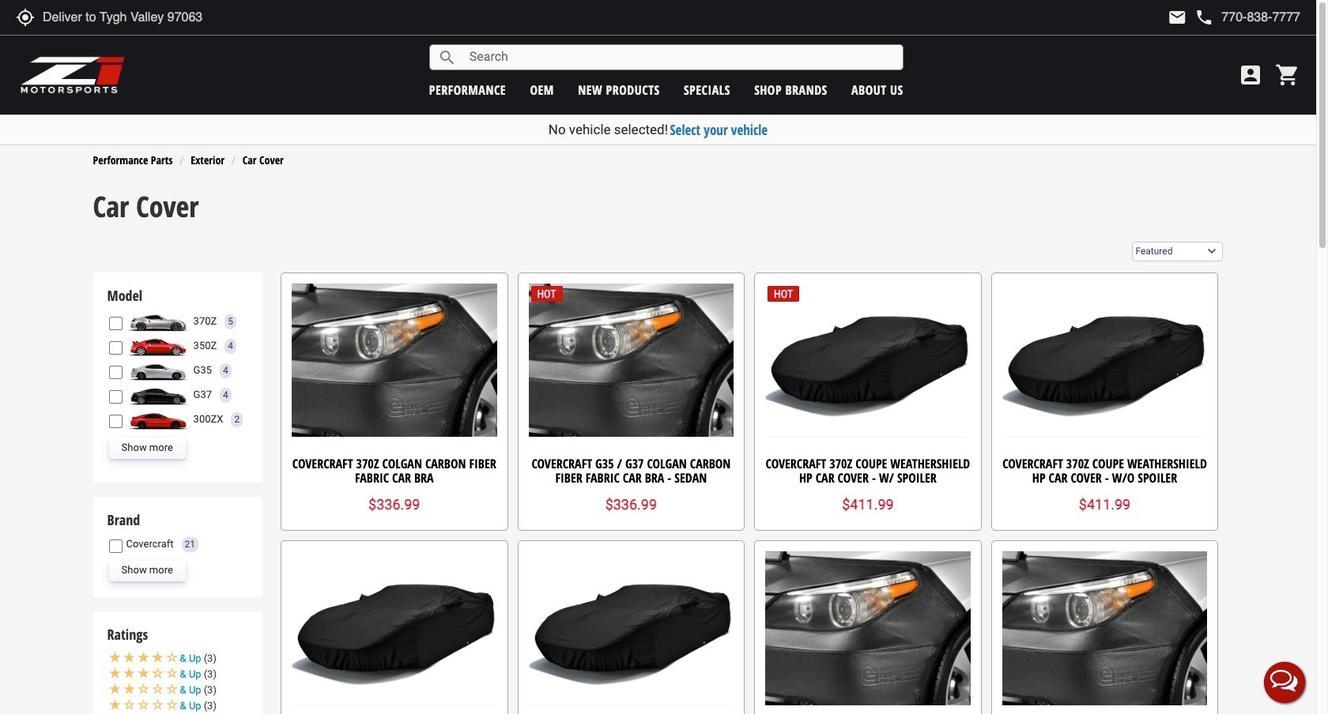 Task type: describe. For each thing, give the bounding box(es) containing it.
nissan 370z z34 2009 2010 2011 2012 2013 2014 2015 2016 2017 2018 2019 3.7l vq37vhr vhr nismo z1 motorsports image
[[126, 312, 189, 332]]

infiniti g35 coupe sedan v35 v36 skyline 2003 2004 2005 2006 2007 2008 3.5l vq35de revup rev up vq35hr z1 motorsports image
[[126, 361, 189, 381]]



Task type: vqa. For each thing, say whether or not it's contained in the screenshot.
the rightmost Z1
no



Task type: locate. For each thing, give the bounding box(es) containing it.
nissan 300zx z32 1990 1991 1992 1993 1994 1995 1996 vg30dett vg30de twin turbo non turbo z1 motorsports image
[[126, 410, 189, 431]]

nissan 350z z33 2003 2004 2005 2006 2007 2008 2009 vq35de 3.5l revup rev up vq35hr nismo z1 motorsports image
[[126, 336, 189, 357]]

infiniti g37 coupe sedan convertible v36 cv36 hv36 skyline 2008 2009 2010 2011 2012 2013 3.7l vq37vhr z1 motorsports image
[[126, 385, 189, 406]]

None checkbox
[[109, 317, 122, 330], [109, 366, 122, 380], [109, 391, 122, 404], [109, 540, 122, 553], [109, 317, 122, 330], [109, 366, 122, 380], [109, 391, 122, 404], [109, 540, 122, 553]]

Search search field
[[457, 45, 903, 70]]

z1 motorsports logo image
[[20, 55, 126, 95]]

None checkbox
[[109, 342, 122, 355], [109, 415, 122, 429], [109, 342, 122, 355], [109, 415, 122, 429]]



